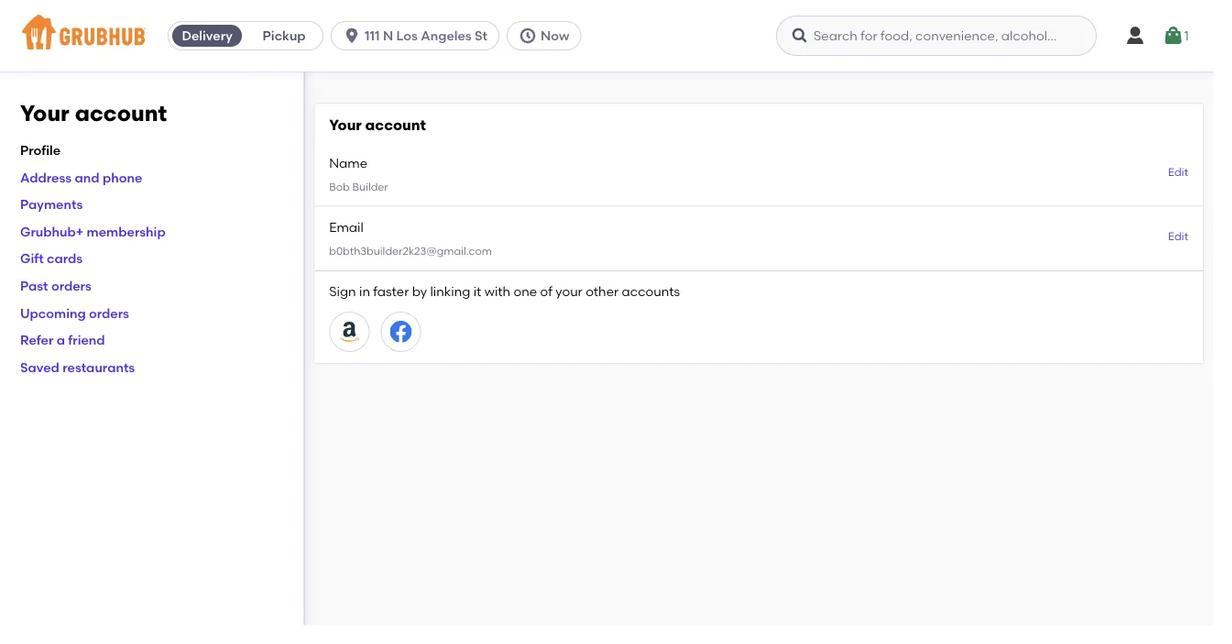 Task type: vqa. For each thing, say whether or not it's contained in the screenshot.
Your Account
yes



Task type: describe. For each thing, give the bounding box(es) containing it.
refer a friend
[[20, 332, 105, 348]]

111
[[365, 28, 380, 44]]

restaurants
[[63, 359, 135, 375]]

your account inside your account form
[[329, 116, 426, 134]]

account inside form
[[365, 116, 426, 134]]

Search for food, convenience, alcohol... search field
[[777, 16, 1097, 56]]

grubhub+ membership link
[[20, 224, 166, 239]]

builder
[[352, 180, 388, 193]]

and
[[75, 169, 100, 185]]

saved
[[20, 359, 59, 375]]

sign
[[329, 284, 356, 299]]

edit for email
[[1169, 230, 1189, 243]]

email
[[329, 219, 364, 235]]

name
[[329, 155, 368, 171]]

linking
[[430, 284, 471, 299]]

address and phone link
[[20, 169, 142, 185]]

0 horizontal spatial account
[[75, 100, 167, 127]]

saved restaurants link
[[20, 359, 135, 375]]

0 horizontal spatial your account
[[20, 100, 167, 127]]

delivery
[[182, 28, 233, 44]]

by
[[412, 284, 427, 299]]

svg image
[[791, 27, 810, 45]]

delivery button
[[169, 21, 246, 50]]

past orders link
[[20, 278, 91, 294]]

your account form
[[315, 104, 1204, 363]]

one
[[514, 284, 537, 299]]

past orders
[[20, 278, 91, 294]]

past
[[20, 278, 48, 294]]

gift
[[20, 251, 44, 266]]

main navigation navigation
[[0, 0, 1215, 72]]

111 n los angeles st button
[[331, 21, 507, 50]]

los
[[396, 28, 418, 44]]

b0bth3builder2k23@gmail.com
[[329, 245, 492, 258]]

sign in faster by linking it with one of your other accounts
[[329, 284, 680, 299]]

grubhub+ membership
[[20, 224, 166, 239]]

n
[[383, 28, 393, 44]]

orders for past orders
[[51, 278, 91, 294]]



Task type: locate. For each thing, give the bounding box(es) containing it.
pickup button
[[246, 21, 323, 50]]

grubhub+
[[20, 224, 84, 239]]

upcoming
[[20, 305, 86, 321]]

a
[[57, 332, 65, 348]]

edit button for email
[[1169, 229, 1189, 245]]

1 horizontal spatial your
[[329, 116, 362, 134]]

svg image inside now button
[[519, 27, 537, 45]]

payments link
[[20, 197, 83, 212]]

saved restaurants
[[20, 359, 135, 375]]

bob
[[329, 180, 350, 193]]

now
[[541, 28, 570, 44]]

upcoming orders link
[[20, 305, 129, 321]]

account up phone
[[75, 100, 167, 127]]

address and phone
[[20, 169, 142, 185]]

login with amazon image
[[339, 321, 361, 343]]

1 edit button from the top
[[1169, 165, 1189, 180]]

your up name
[[329, 116, 362, 134]]

1 vertical spatial edit button
[[1169, 229, 1189, 245]]

your up profile link
[[20, 100, 69, 127]]

111 n los angeles st
[[365, 28, 488, 44]]

faster
[[373, 284, 409, 299]]

angeles
[[421, 28, 472, 44]]

address
[[20, 169, 72, 185]]

account up name
[[365, 116, 426, 134]]

svg image
[[1125, 25, 1147, 47], [1163, 25, 1185, 47], [343, 27, 361, 45], [519, 27, 537, 45]]

pickup
[[263, 28, 306, 44]]

membership
[[87, 224, 166, 239]]

your account up name
[[329, 116, 426, 134]]

bob builder
[[329, 180, 388, 193]]

gift cards link
[[20, 251, 83, 266]]

svg image for 1
[[1163, 25, 1185, 47]]

profile link
[[20, 142, 61, 158]]

svg image for now
[[519, 27, 537, 45]]

in
[[359, 284, 370, 299]]

profile
[[20, 142, 61, 158]]

phone
[[103, 169, 142, 185]]

1 edit from the top
[[1169, 165, 1189, 179]]

svg image for 111 n los angeles st
[[343, 27, 361, 45]]

payments
[[20, 197, 83, 212]]

now button
[[507, 21, 589, 50]]

edit button for name
[[1169, 165, 1189, 180]]

0 horizontal spatial your
[[20, 100, 69, 127]]

1 vertical spatial edit
[[1169, 230, 1189, 243]]

1 horizontal spatial your account
[[329, 116, 426, 134]]

1 button
[[1163, 19, 1190, 52]]

1 horizontal spatial account
[[365, 116, 426, 134]]

1 vertical spatial orders
[[89, 305, 129, 321]]

account
[[75, 100, 167, 127], [365, 116, 426, 134]]

refer
[[20, 332, 53, 348]]

your
[[556, 284, 583, 299]]

accounts
[[622, 284, 680, 299]]

your account
[[20, 100, 167, 127], [329, 116, 426, 134]]

orders up 'upcoming orders'
[[51, 278, 91, 294]]

st
[[475, 28, 488, 44]]

your inside form
[[329, 116, 362, 134]]

friend
[[68, 332, 105, 348]]

edit
[[1169, 165, 1189, 179], [1169, 230, 1189, 243]]

your account up and at left
[[20, 100, 167, 127]]

edit for name
[[1169, 165, 1189, 179]]

other
[[586, 284, 619, 299]]

edit button
[[1169, 165, 1189, 180], [1169, 229, 1189, 245]]

login with facebook image
[[390, 321, 412, 343]]

it
[[474, 284, 482, 299]]

1
[[1185, 28, 1190, 43]]

2 edit button from the top
[[1169, 229, 1189, 245]]

upcoming orders
[[20, 305, 129, 321]]

2 edit from the top
[[1169, 230, 1189, 243]]

svg image inside the 111 n los angeles st button
[[343, 27, 361, 45]]

refer a friend link
[[20, 332, 105, 348]]

your
[[20, 100, 69, 127], [329, 116, 362, 134]]

cards
[[47, 251, 83, 266]]

0 vertical spatial orders
[[51, 278, 91, 294]]

with
[[485, 284, 511, 299]]

orders
[[51, 278, 91, 294], [89, 305, 129, 321]]

orders for upcoming orders
[[89, 305, 129, 321]]

0 vertical spatial edit button
[[1169, 165, 1189, 180]]

orders up friend
[[89, 305, 129, 321]]

of
[[540, 284, 553, 299]]

svg image inside 1 button
[[1163, 25, 1185, 47]]

gift cards
[[20, 251, 83, 266]]

0 vertical spatial edit
[[1169, 165, 1189, 179]]



